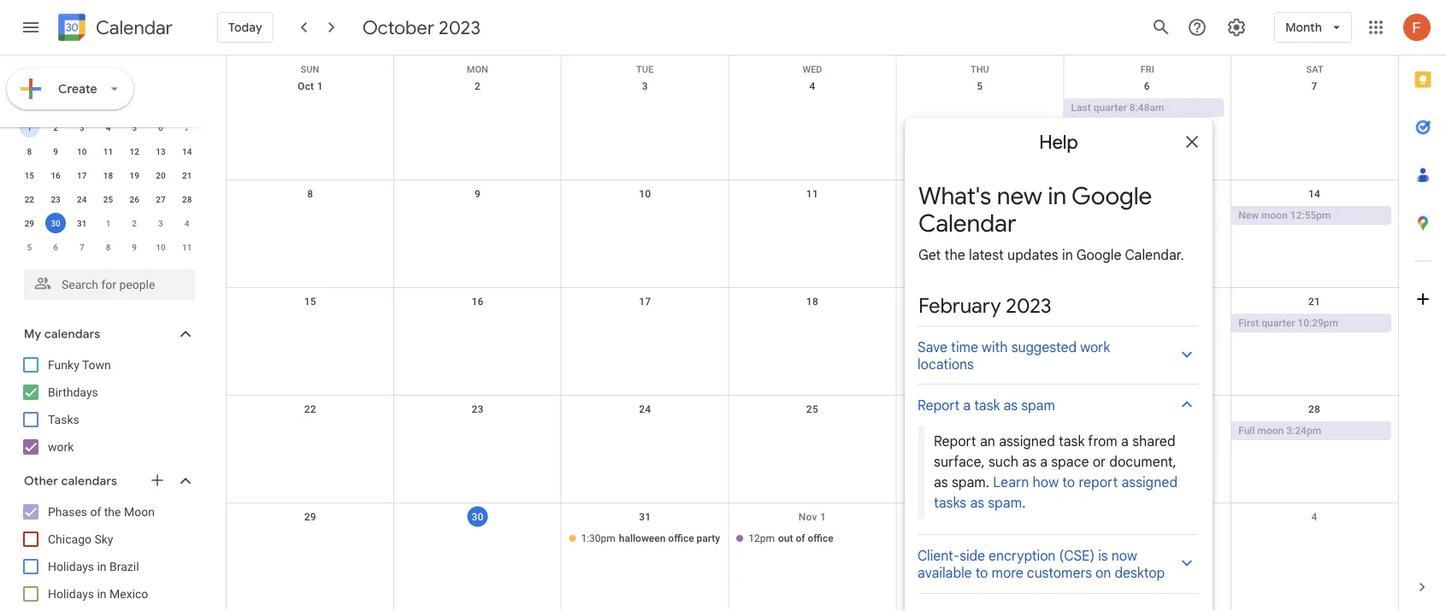 Task type: locate. For each thing, give the bounding box(es) containing it.
calendar element
[[55, 10, 173, 48]]

november 11 element
[[177, 237, 197, 257]]

1 vertical spatial 16
[[472, 296, 484, 308]]

5 down thu
[[977, 80, 983, 92]]

9
[[53, 146, 58, 156], [475, 188, 481, 200], [132, 242, 137, 252]]

10
[[77, 146, 87, 156], [639, 188, 651, 200], [156, 242, 166, 252]]

1 vertical spatial 21
[[1308, 296, 1321, 308]]

31
[[77, 218, 87, 228], [639, 511, 651, 523]]

1 vertical spatial calendars
[[61, 474, 117, 489]]

0 horizontal spatial 10
[[77, 146, 87, 156]]

chicago sky
[[48, 532, 113, 546]]

phases of the moon
[[48, 505, 155, 519]]

1 vertical spatial 19
[[974, 296, 986, 308]]

1 horizontal spatial office
[[808, 533, 834, 545]]

2 holidays from the top
[[48, 587, 94, 601]]

1 horizontal spatial of
[[796, 533, 805, 545]]

last
[[1071, 102, 1091, 114]]

of right out on the bottom right
[[796, 533, 805, 545]]

2 vertical spatial 9
[[132, 242, 137, 252]]

25
[[103, 194, 113, 204], [806, 404, 819, 416]]

5 up '12' element
[[132, 122, 137, 133]]

17
[[77, 170, 87, 180], [639, 296, 651, 308]]

30 inside cell
[[51, 218, 60, 228]]

1 horizontal spatial 5
[[132, 122, 137, 133]]

full moon 3:24pm
[[1239, 425, 1321, 437]]

22
[[25, 194, 34, 204], [304, 404, 316, 416]]

row
[[227, 56, 1398, 75], [227, 73, 1398, 180], [16, 115, 200, 139], [16, 139, 200, 163], [16, 163, 200, 187], [227, 180, 1398, 288], [16, 187, 200, 211], [16, 211, 200, 235], [16, 235, 200, 259], [227, 288, 1398, 396], [227, 396, 1398, 504], [227, 504, 1398, 611]]

last quarter 8:48am button
[[1063, 98, 1224, 117]]

calendars up the funky town
[[44, 327, 100, 342]]

1 vertical spatial 15
[[304, 296, 316, 308]]

in for mexico
[[97, 587, 107, 601]]

0 horizontal spatial 12
[[130, 146, 139, 156]]

quarter for 10:29pm
[[1262, 317, 1295, 329]]

1 office from the left
[[668, 533, 694, 545]]

8:48am
[[1130, 102, 1164, 114]]

1 vertical spatial 3
[[79, 122, 84, 133]]

29
[[25, 218, 34, 228], [304, 511, 316, 523]]

1 vertical spatial 26
[[974, 404, 986, 416]]

1 horizontal spatial 31
[[639, 511, 651, 523]]

3
[[642, 80, 648, 92], [79, 122, 84, 133], [158, 218, 163, 228]]

of
[[90, 505, 101, 519], [796, 533, 805, 545]]

settings menu image
[[1227, 17, 1247, 38]]

1 horizontal spatial 23
[[472, 404, 484, 416]]

2 horizontal spatial 9
[[475, 188, 481, 200]]

0 horizontal spatial 25
[[103, 194, 113, 204]]

create
[[58, 81, 97, 97]]

1 up 15 'element'
[[27, 122, 32, 133]]

13 inside "13" element
[[156, 146, 166, 156]]

holidays for holidays in mexico
[[48, 587, 94, 601]]

0 vertical spatial 7
[[1311, 80, 1318, 92]]

23
[[51, 194, 60, 204], [472, 404, 484, 416]]

in left mexico
[[97, 587, 107, 601]]

november 10 element
[[150, 237, 171, 257]]

0 vertical spatial 6
[[1144, 80, 1150, 92]]

0 horizontal spatial of
[[90, 505, 101, 519]]

3 up 10 element
[[79, 122, 84, 133]]

1 vertical spatial 28
[[1308, 404, 1321, 416]]

24
[[77, 194, 87, 204], [639, 404, 651, 416]]

grid
[[226, 56, 1398, 611]]

28 down 21 element
[[182, 194, 192, 204]]

2 vertical spatial 10
[[156, 242, 166, 252]]

halloween
[[619, 533, 666, 545]]

in left the brazil
[[97, 560, 107, 574]]

21 up first quarter 10:29pm button
[[1308, 296, 1321, 308]]

29 for 1
[[25, 218, 34, 228]]

other calendars
[[24, 474, 117, 489]]

2 horizontal spatial 10
[[639, 188, 651, 200]]

1 horizontal spatial 30
[[472, 511, 484, 523]]

6 down 30, today element
[[53, 242, 58, 252]]

0 horizontal spatial 23
[[51, 194, 60, 204]]

moon right new
[[1261, 210, 1288, 221]]

thu
[[971, 64, 989, 75]]

main drawer image
[[21, 17, 41, 38]]

2
[[475, 80, 481, 92], [53, 122, 58, 133], [132, 218, 137, 228], [977, 511, 983, 523]]

13
[[156, 146, 166, 156], [1141, 188, 1153, 200]]

0 vertical spatial 13
[[156, 146, 166, 156]]

0 vertical spatial 8
[[27, 146, 32, 156]]

31 up "halloween"
[[639, 511, 651, 523]]

0 vertical spatial 3
[[642, 80, 648, 92]]

30, today element
[[45, 213, 66, 233]]

7 up 14 element
[[185, 122, 189, 133]]

11 for 11 element
[[103, 146, 113, 156]]

month button
[[1274, 7, 1352, 48]]

0 vertical spatial 28
[[182, 194, 192, 204]]

2 vertical spatial 8
[[106, 242, 111, 252]]

moon for full
[[1258, 425, 1284, 437]]

3 down 27 element in the top left of the page
[[158, 218, 163, 228]]

11
[[103, 146, 113, 156], [806, 188, 819, 200], [182, 242, 192, 252]]

7
[[1311, 80, 1318, 92], [185, 122, 189, 133], [79, 242, 84, 252]]

office left party
[[668, 533, 694, 545]]

1
[[317, 80, 323, 92], [27, 122, 32, 133], [106, 218, 111, 228], [820, 511, 826, 523]]

1 horizontal spatial 11
[[182, 242, 192, 252]]

1 vertical spatial 12
[[974, 188, 986, 200]]

0 horizontal spatial 19
[[130, 170, 139, 180]]

15 inside 'element'
[[25, 170, 34, 180]]

mexico
[[110, 587, 148, 601]]

10 element
[[72, 141, 92, 162]]

my calendars list
[[3, 351, 212, 461]]

2 vertical spatial 5
[[27, 242, 32, 252]]

30 for nov 1
[[472, 511, 484, 523]]

0 vertical spatial calendars
[[44, 327, 100, 342]]

grid containing oct 1
[[226, 56, 1398, 611]]

0 vertical spatial 17
[[77, 170, 87, 180]]

23 inside 23 element
[[51, 194, 60, 204]]

3 down tue
[[642, 80, 648, 92]]

12:55pm
[[1290, 210, 1331, 221]]

28 up full moon 3:24pm button
[[1308, 404, 1321, 416]]

moon inside full moon 3:24pm button
[[1258, 425, 1284, 437]]

row containing sun
[[227, 56, 1398, 75]]

1 inside 'element'
[[106, 218, 111, 228]]

6 up "13" element on the top left of the page
[[158, 122, 163, 133]]

14 inside "grid"
[[1308, 188, 1321, 200]]

first
[[1239, 317, 1259, 329]]

quarter right "first"
[[1262, 317, 1295, 329]]

new moon 12:55pm button
[[1231, 206, 1391, 225]]

1 horizontal spatial 16
[[472, 296, 484, 308]]

6 down the fri
[[1144, 80, 1150, 92]]

0 horizontal spatial 6
[[53, 242, 58, 252]]

calendar heading
[[92, 16, 173, 40]]

1 in from the top
[[97, 560, 107, 574]]

office
[[668, 533, 694, 545], [808, 533, 834, 545]]

28
[[182, 194, 192, 204], [1308, 404, 1321, 416]]

0 horizontal spatial 7
[[79, 242, 84, 252]]

october
[[362, 15, 434, 39]]

0 horizontal spatial 26
[[130, 194, 139, 204]]

0 horizontal spatial 14
[[182, 146, 192, 156]]

1 horizontal spatial 7
[[185, 122, 189, 133]]

6
[[1144, 80, 1150, 92], [158, 122, 163, 133], [53, 242, 58, 252]]

15
[[25, 170, 34, 180], [304, 296, 316, 308]]

30 cell
[[43, 211, 69, 235]]

0 vertical spatial quarter
[[1094, 102, 1127, 114]]

8
[[27, 146, 32, 156], [307, 188, 313, 200], [106, 242, 111, 252]]

0 horizontal spatial 17
[[77, 170, 87, 180]]

1:30pm
[[581, 533, 616, 545]]

0 vertical spatial 12
[[130, 146, 139, 156]]

11 for november 11 element
[[182, 242, 192, 252]]

0 horizontal spatial 28
[[182, 194, 192, 204]]

0 vertical spatial 22
[[25, 194, 34, 204]]

2 horizontal spatial 8
[[307, 188, 313, 200]]

sky
[[94, 532, 113, 546]]

1 vertical spatial 25
[[806, 404, 819, 416]]

0 horizontal spatial 15
[[25, 170, 34, 180]]

2 in from the top
[[97, 587, 107, 601]]

2 vertical spatial 11
[[182, 242, 192, 252]]

19
[[130, 170, 139, 180], [974, 296, 986, 308]]

of inside row
[[796, 533, 805, 545]]

1 vertical spatial 18
[[806, 296, 819, 308]]

14 inside 'row group'
[[182, 146, 192, 156]]

moon inside new moon 12:55pm button
[[1261, 210, 1288, 221]]

5
[[977, 80, 983, 92], [132, 122, 137, 133], [27, 242, 32, 252]]

0 vertical spatial in
[[97, 560, 107, 574]]

first quarter 10:29pm button
[[1231, 314, 1391, 333]]

2 horizontal spatial 6
[[1144, 80, 1150, 92]]

in
[[97, 560, 107, 574], [97, 587, 107, 601]]

create button
[[7, 68, 133, 109]]

other
[[24, 474, 58, 489]]

november 6 element
[[45, 237, 66, 257]]

holidays
[[48, 560, 94, 574], [48, 587, 94, 601]]

calendars
[[44, 327, 100, 342], [61, 474, 117, 489]]

1 vertical spatial 5
[[132, 122, 137, 133]]

20 element
[[150, 165, 171, 186]]

25 inside 25 element
[[103, 194, 113, 204]]

4
[[809, 80, 815, 92], [106, 122, 111, 133], [185, 218, 189, 228], [1311, 511, 1318, 523]]

quarter inside button
[[1262, 317, 1295, 329]]

first quarter 10:29pm
[[1239, 317, 1338, 329]]

23 element
[[45, 189, 66, 210]]

row containing 1
[[16, 115, 200, 139]]

0 horizontal spatial 8
[[27, 146, 32, 156]]

28 element
[[177, 189, 197, 210]]

12
[[130, 146, 139, 156], [974, 188, 986, 200]]

30
[[51, 218, 60, 228], [472, 511, 484, 523]]

3:24pm
[[1286, 425, 1321, 437]]

5 down 29 element
[[27, 242, 32, 252]]

chicago
[[48, 532, 92, 546]]

row containing 5
[[16, 235, 200, 259]]

1 vertical spatial 29
[[304, 511, 316, 523]]

1 horizontal spatial 28
[[1308, 404, 1321, 416]]

14 up 21 element
[[182, 146, 192, 156]]

2 horizontal spatial 5
[[977, 80, 983, 92]]

calendars inside my calendars dropdown button
[[44, 327, 100, 342]]

14
[[182, 146, 192, 156], [1308, 188, 1321, 200]]

other calendars button
[[3, 468, 212, 495]]

row containing oct 1
[[227, 73, 1398, 180]]

16
[[51, 170, 60, 180], [472, 296, 484, 308]]

tue
[[636, 64, 654, 75]]

1 right oct
[[317, 80, 323, 92]]

0 vertical spatial 23
[[51, 194, 60, 204]]

2023
[[439, 15, 481, 39]]

1 vertical spatial of
[[796, 533, 805, 545]]

tab list
[[1399, 56, 1446, 564]]

fri
[[1141, 64, 1154, 75]]

26
[[130, 194, 139, 204], [974, 404, 986, 416]]

None search field
[[0, 263, 212, 300]]

november 7 element
[[72, 237, 92, 257]]

21 element
[[177, 165, 197, 186]]

funky
[[48, 358, 79, 372]]

support image
[[1187, 17, 1208, 38]]

moon right full
[[1258, 425, 1284, 437]]

0 horizontal spatial 30
[[51, 218, 60, 228]]

calendars inside other calendars dropdown button
[[61, 474, 117, 489]]

1 horizontal spatial 26
[[974, 404, 986, 416]]

office down nov 1
[[808, 533, 834, 545]]

31 down 24 element
[[77, 218, 87, 228]]

town
[[82, 358, 111, 372]]

2 horizontal spatial 7
[[1311, 80, 1318, 92]]

tasks
[[48, 413, 79, 427]]

7 down sat
[[1311, 80, 1318, 92]]

0 vertical spatial 15
[[25, 170, 34, 180]]

21
[[182, 170, 192, 180], [1308, 296, 1321, 308]]

quarter right last
[[1094, 102, 1127, 114]]

16 inside 16 element
[[51, 170, 60, 180]]

1 horizontal spatial 21
[[1308, 296, 1321, 308]]

1 vertical spatial 17
[[639, 296, 651, 308]]

last quarter 8:48am
[[1071, 102, 1164, 114]]

full moon 3:24pm button
[[1231, 422, 1391, 440]]

7 down 31 element
[[79, 242, 84, 252]]

today button
[[217, 7, 273, 48]]

quarter inside 'button'
[[1094, 102, 1127, 114]]

2 vertical spatial 3
[[158, 218, 163, 228]]

22 element
[[19, 189, 40, 210]]

1 down 25 element
[[106, 218, 111, 228]]

phases
[[48, 505, 87, 519]]

0 horizontal spatial quarter
[[1094, 102, 1127, 114]]

cell
[[394, 98, 561, 119], [561, 98, 729, 119], [729, 98, 896, 119], [896, 98, 1063, 119], [1231, 98, 1398, 119], [394, 206, 561, 227], [561, 206, 729, 227], [729, 206, 896, 227], [896, 206, 1063, 227], [1063, 206, 1231, 227], [227, 314, 394, 334], [394, 314, 561, 334], [561, 314, 729, 334], [729, 314, 896, 334], [896, 314, 1063, 334], [1063, 314, 1231, 334], [227, 422, 394, 442], [394, 422, 561, 442], [561, 422, 729, 442], [729, 422, 896, 442], [896, 422, 1063, 442], [1063, 422, 1231, 442], [227, 529, 394, 550], [394, 529, 561, 550], [896, 529, 1063, 550], [1063, 529, 1231, 550], [1231, 529, 1398, 550]]

of left the the
[[90, 505, 101, 519]]

my
[[24, 327, 41, 342]]

the
[[104, 505, 121, 519]]

november 5 element
[[19, 237, 40, 257]]

row containing 29
[[16, 211, 200, 235]]

holidays down chicago
[[48, 560, 94, 574]]

1 horizontal spatial 6
[[158, 122, 163, 133]]

2 vertical spatial 7
[[79, 242, 84, 252]]

moon
[[1261, 210, 1288, 221], [1258, 425, 1284, 437]]

0 vertical spatial 24
[[77, 194, 87, 204]]

0 vertical spatial 9
[[53, 146, 58, 156]]

calendars up phases of the moon
[[61, 474, 117, 489]]

1 horizontal spatial 8
[[106, 242, 111, 252]]

0 horizontal spatial 21
[[182, 170, 192, 180]]

11 element
[[98, 141, 118, 162]]

17 element
[[72, 165, 92, 186]]

0 horizontal spatial 13
[[156, 146, 166, 156]]

funky town
[[48, 358, 111, 372]]

0 vertical spatial 25
[[103, 194, 113, 204]]

calendars for my calendars
[[44, 327, 100, 342]]

19 element
[[124, 165, 145, 186]]

holidays down holidays in brazil
[[48, 587, 94, 601]]

0 vertical spatial 10
[[77, 146, 87, 156]]

0 vertical spatial 11
[[103, 146, 113, 156]]

row group
[[16, 115, 200, 259]]

0 vertical spatial 30
[[51, 218, 60, 228]]

1 horizontal spatial 18
[[806, 296, 819, 308]]

24 element
[[72, 189, 92, 210]]

0 vertical spatial moon
[[1261, 210, 1288, 221]]

21 inside 'row group'
[[182, 170, 192, 180]]

21 inside "grid"
[[1308, 296, 1321, 308]]

1 horizontal spatial 14
[[1308, 188, 1321, 200]]

1 vertical spatial 6
[[158, 122, 163, 133]]

1 holidays from the top
[[48, 560, 94, 574]]

1 horizontal spatial 24
[[639, 404, 651, 416]]

14 up new moon 12:55pm button at the right of the page
[[1308, 188, 1321, 200]]

12pm
[[748, 533, 775, 545]]

6 inside "grid"
[[1144, 80, 1150, 92]]

quarter
[[1094, 102, 1127, 114], [1262, 317, 1295, 329]]

0 horizontal spatial 31
[[77, 218, 87, 228]]

26 inside 26 element
[[130, 194, 139, 204]]

21 down 14 element
[[182, 170, 192, 180]]

quarter for 8:48am
[[1094, 102, 1127, 114]]



Task type: describe. For each thing, give the bounding box(es) containing it.
party
[[697, 533, 720, 545]]

18 element
[[98, 165, 118, 186]]

out
[[778, 533, 793, 545]]

month
[[1286, 20, 1322, 35]]

sat
[[1306, 64, 1323, 75]]

sun
[[301, 64, 319, 75]]

1 inside cell
[[27, 122, 32, 133]]

10:29pm
[[1298, 317, 1338, 329]]

1 vertical spatial 24
[[639, 404, 651, 416]]

16 element
[[45, 165, 66, 186]]

1 vertical spatial 11
[[806, 188, 819, 200]]

moon
[[124, 505, 155, 519]]

my calendars button
[[3, 321, 212, 348]]

7 inside "grid"
[[1311, 80, 1318, 92]]

november 4 element
[[177, 213, 197, 233]]

1 vertical spatial 8
[[307, 188, 313, 200]]

holidays in mexico
[[48, 587, 148, 601]]

1 vertical spatial 10
[[639, 188, 651, 200]]

26 inside "grid"
[[974, 404, 986, 416]]

31 for nov 1
[[639, 511, 651, 523]]

12pm out of office
[[748, 533, 834, 545]]

november 3 element
[[150, 213, 171, 233]]

29 for nov 1
[[304, 511, 316, 523]]

holidays in brazil
[[48, 560, 139, 574]]

19 inside 'row group'
[[130, 170, 139, 180]]

25 element
[[98, 189, 118, 210]]

november 8 element
[[98, 237, 118, 257]]

work
[[48, 440, 74, 454]]

new
[[1239, 210, 1259, 221]]

30 for 1
[[51, 218, 60, 228]]

full
[[1239, 425, 1255, 437]]

oct 1
[[298, 80, 323, 92]]

31 element
[[72, 213, 92, 233]]

my calendars
[[24, 327, 100, 342]]

12 element
[[124, 141, 145, 162]]

1 right nov
[[820, 511, 826, 523]]

10 for november 10 element
[[156, 242, 166, 252]]

29 element
[[19, 213, 40, 233]]

19 inside "grid"
[[974, 296, 986, 308]]

row group containing 1
[[16, 115, 200, 259]]

31 for 1
[[77, 218, 87, 228]]

0 horizontal spatial 18
[[103, 170, 113, 180]]

calendars for other calendars
[[61, 474, 117, 489]]

5 inside november 5 element
[[27, 242, 32, 252]]

14 element
[[177, 141, 197, 162]]

nov 1
[[799, 511, 826, 523]]

november 2 element
[[124, 213, 145, 233]]

holidays for holidays in brazil
[[48, 560, 94, 574]]

1 vertical spatial 9
[[475, 188, 481, 200]]

12 inside 'row group'
[[130, 146, 139, 156]]

moon for new
[[1261, 210, 1288, 221]]

of inside other calendars list
[[90, 505, 101, 519]]

november 9 element
[[124, 237, 145, 257]]

1 horizontal spatial 25
[[806, 404, 819, 416]]

row containing 30
[[227, 504, 1398, 611]]

27
[[156, 194, 166, 204]]

1 horizontal spatial 15
[[304, 296, 316, 308]]

20
[[156, 170, 166, 180]]

17 inside 17 element
[[77, 170, 87, 180]]

1:30pm halloween office party
[[581, 533, 720, 545]]

27 element
[[150, 189, 171, 210]]

0 horizontal spatial 24
[[77, 194, 87, 204]]

mon
[[467, 64, 488, 75]]

new moon 12:55pm
[[1239, 210, 1331, 221]]

in for brazil
[[97, 560, 107, 574]]

birthdays
[[48, 385, 98, 399]]

1 vertical spatial 13
[[1141, 188, 1153, 200]]

brazil
[[110, 560, 139, 574]]

1 vertical spatial 7
[[185, 122, 189, 133]]

today
[[228, 20, 262, 35]]

0 vertical spatial 5
[[977, 80, 983, 92]]

wed
[[803, 64, 822, 75]]

10 for 10 element
[[77, 146, 87, 156]]

october 2023
[[362, 15, 481, 39]]

1 cell
[[16, 115, 43, 139]]

2 horizontal spatial 3
[[642, 80, 648, 92]]

0 horizontal spatial 22
[[25, 194, 34, 204]]

calendar
[[96, 16, 173, 40]]

15 element
[[19, 165, 40, 186]]

oct
[[298, 80, 314, 92]]

nov
[[799, 511, 817, 523]]

26 element
[[124, 189, 145, 210]]

13 element
[[150, 141, 171, 162]]

november 1 element
[[98, 213, 118, 233]]

other calendars list
[[3, 499, 212, 611]]

add other calendars image
[[149, 472, 166, 489]]

Search for people text field
[[34, 269, 185, 300]]

1 horizontal spatial 3
[[158, 218, 163, 228]]

1 horizontal spatial 17
[[639, 296, 651, 308]]

2 office from the left
[[808, 533, 834, 545]]

1 horizontal spatial 22
[[304, 404, 316, 416]]

0 horizontal spatial 9
[[53, 146, 58, 156]]

12 inside "grid"
[[974, 188, 986, 200]]



Task type: vqa. For each thing, say whether or not it's contained in the screenshot.


